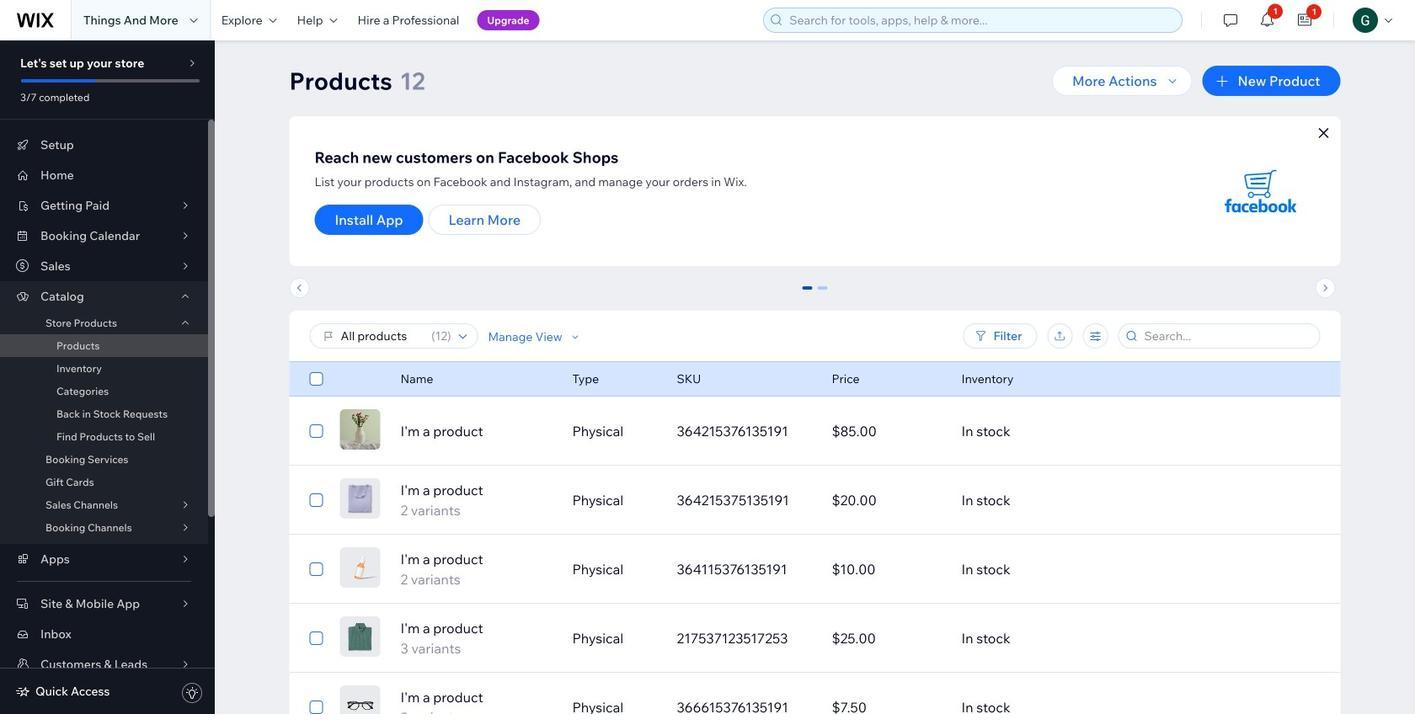 Task type: describe. For each thing, give the bounding box(es) containing it.
Search... field
[[1139, 324, 1314, 348]]

Unsaved view field
[[336, 324, 426, 348]]



Task type: locate. For each thing, give the bounding box(es) containing it.
reach new customers on facebook shops image
[[1206, 136, 1315, 246]]

None checkbox
[[310, 490, 323, 510], [310, 559, 323, 580], [310, 697, 323, 714], [310, 490, 323, 510], [310, 559, 323, 580], [310, 697, 323, 714]]

Search for tools, apps, help & more... field
[[784, 8, 1177, 32]]

sidebar element
[[0, 40, 215, 714]]

None checkbox
[[310, 369, 323, 389], [310, 421, 323, 441], [310, 628, 323, 649], [310, 369, 323, 389], [310, 421, 323, 441], [310, 628, 323, 649]]



Task type: vqa. For each thing, say whether or not it's contained in the screenshot.
Unsaved view Field
yes



